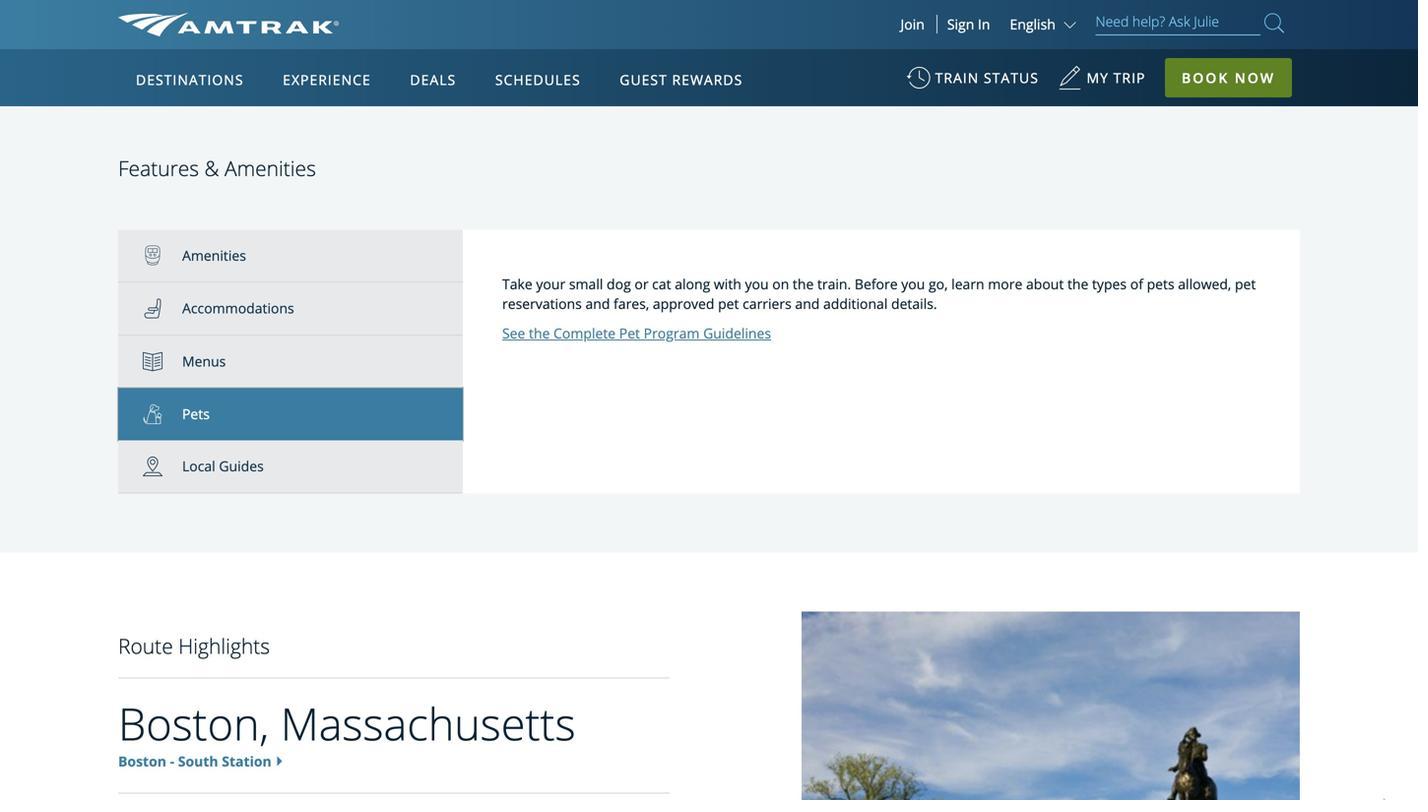 Task type: locate. For each thing, give the bounding box(es) containing it.
experience
[[283, 70, 371, 89]]

station
[[196, 54, 240, 73]]

you up details.
[[901, 275, 925, 293]]

priority
[[133, 14, 180, 33]]

about
[[1026, 275, 1064, 293]]

sign
[[947, 15, 974, 33]]

destinations
[[136, 70, 244, 89]]

deals button
[[402, 52, 464, 107]]

Please enter your search item search field
[[1096, 10, 1261, 35]]

take
[[502, 275, 533, 293]]

see the complete pet program guidelines link
[[502, 324, 771, 343]]

more inside take your small dog or cat along with you on the train. before you go, learn more about the types of pets allowed, pet reservations and fares, approved pet carriers and additional details.
[[988, 275, 1023, 293]]

amenities up accommodations in the left top of the page
[[182, 246, 246, 265]]

book now button
[[1165, 58, 1292, 97]]

amenities right &
[[225, 154, 316, 182]]

and down train.
[[795, 294, 820, 313]]

fares,
[[614, 294, 649, 313]]

-
[[170, 752, 174, 771]]

or
[[635, 275, 649, 293]]

guidelines
[[703, 324, 771, 343]]

and inside priority boarding at select stations complimentary at-seat meal service access to station lounges and more
[[298, 54, 323, 73]]

destinations button
[[128, 52, 252, 107]]

schedules link
[[487, 49, 589, 106]]

0 horizontal spatial the
[[529, 324, 550, 343]]

see
[[502, 324, 525, 343]]

1 horizontal spatial you
[[901, 275, 925, 293]]

train
[[935, 68, 979, 87]]

list
[[118, 230, 463, 494]]

before
[[855, 275, 898, 293]]

reservations
[[502, 294, 582, 313]]

1 you from the left
[[745, 275, 769, 293]]

1 vertical spatial amenities
[[182, 246, 246, 265]]

small
[[569, 275, 603, 293]]

train.
[[817, 275, 851, 293]]

and down meal
[[298, 54, 323, 73]]

0 horizontal spatial you
[[745, 275, 769, 293]]

carriers
[[743, 294, 792, 313]]

pet right allowed,
[[1235, 275, 1256, 293]]

0 vertical spatial more
[[326, 54, 361, 73]]

0 horizontal spatial more
[[326, 54, 361, 73]]

more down service
[[326, 54, 361, 73]]

route
[[118, 632, 173, 660]]

pet
[[1235, 275, 1256, 293], [718, 294, 739, 313]]

the right "see"
[[529, 324, 550, 343]]

my
[[1087, 68, 1109, 87]]

you up carriers
[[745, 275, 769, 293]]

pets button
[[118, 389, 463, 441]]

1 vertical spatial pet
[[718, 294, 739, 313]]

details.
[[891, 294, 937, 313]]

more right learn
[[988, 275, 1023, 293]]

1 horizontal spatial the
[[793, 275, 814, 293]]

and
[[298, 54, 323, 73], [585, 294, 610, 313], [795, 294, 820, 313]]

join button
[[889, 15, 937, 33]]

amenities inside button
[[182, 246, 246, 265]]

and down small
[[585, 294, 610, 313]]

list containing amenities
[[118, 230, 463, 494]]

pet
[[619, 324, 640, 343]]

at-
[[236, 34, 253, 53]]

2 horizontal spatial and
[[795, 294, 820, 313]]

of
[[1130, 275, 1143, 293]]

menus
[[182, 352, 226, 371]]

0 horizontal spatial and
[[298, 54, 323, 73]]

0 horizontal spatial pet
[[718, 294, 739, 313]]

schedules
[[495, 70, 581, 89]]

the right on
[[793, 275, 814, 293]]

more
[[326, 54, 361, 73], [988, 275, 1023, 293]]

boston
[[118, 752, 166, 771]]

&
[[204, 154, 219, 182]]

more inside priority boarding at select stations complimentary at-seat meal service access to station lounges and more
[[326, 54, 361, 73]]

boarding
[[183, 14, 241, 33]]

english button
[[1010, 15, 1081, 33]]

features
[[118, 154, 199, 182]]

boston - south station link
[[118, 752, 272, 771]]

learn
[[951, 275, 984, 293]]

pet down "with"
[[718, 294, 739, 313]]

banner
[[0, 0, 1418, 455]]

you
[[745, 275, 769, 293], [901, 275, 925, 293]]

lounges
[[244, 54, 294, 73]]

1 vertical spatial more
[[988, 275, 1023, 293]]

guides
[[219, 457, 264, 476]]

additional
[[823, 294, 888, 313]]

sign in button
[[947, 15, 990, 33]]

deals
[[410, 70, 456, 89]]

take your small dog or cat along with you on the train. before you go, learn more about the types of pets allowed, pet reservations and fares, approved pet carriers and additional details.
[[502, 275, 1256, 313]]

join
[[901, 15, 925, 33]]

dog
[[607, 275, 631, 293]]

1 horizontal spatial pet
[[1235, 275, 1256, 293]]

application
[[191, 164, 664, 440]]

1 horizontal spatial more
[[988, 275, 1023, 293]]

amenities
[[225, 154, 316, 182], [182, 246, 246, 265]]

the left types at the top right of page
[[1067, 275, 1089, 293]]

local guides button
[[118, 441, 463, 494]]



Task type: vqa. For each thing, say whether or not it's contained in the screenshot.
"more" to the right
yes



Task type: describe. For each thing, give the bounding box(es) containing it.
2 horizontal spatial the
[[1067, 275, 1089, 293]]

local
[[182, 457, 215, 476]]

your
[[536, 275, 565, 293]]

features & amenities
[[118, 154, 316, 182]]

sign in
[[947, 15, 990, 33]]

at
[[245, 14, 257, 33]]

service
[[319, 34, 363, 53]]

priority boarding at select stations complimentary at-seat meal service access to station lounges and more
[[133, 14, 363, 73]]

trip
[[1113, 68, 1146, 87]]

pets
[[182, 405, 210, 424]]

accommodations button
[[118, 283, 463, 336]]

select
[[261, 14, 298, 33]]

complete
[[554, 324, 616, 343]]

train status link
[[907, 59, 1039, 107]]

station
[[222, 752, 272, 771]]

program
[[644, 324, 700, 343]]

cat
[[652, 275, 671, 293]]

with
[[714, 275, 741, 293]]

go,
[[929, 275, 948, 293]]

guest rewards button
[[612, 52, 751, 107]]

along
[[675, 275, 710, 293]]

seat
[[253, 34, 280, 53]]

book
[[1182, 68, 1229, 87]]

english
[[1010, 15, 1056, 33]]

pictoral icon for menu image
[[143, 352, 182, 372]]

local guides
[[182, 457, 264, 476]]

experience button
[[275, 52, 379, 107]]

now
[[1235, 68, 1275, 87]]

pets list item
[[118, 389, 463, 441]]

0 vertical spatial amenities
[[225, 154, 316, 182]]

amtrak image
[[118, 13, 339, 36]]

complimentary
[[133, 34, 232, 53]]

book now
[[1182, 68, 1275, 87]]

rewards
[[672, 70, 743, 89]]

pictoral icon for pets image
[[143, 405, 182, 425]]

pictoral icon for train image
[[143, 246, 182, 266]]

my trip
[[1087, 68, 1146, 87]]

south
[[178, 752, 218, 771]]

allowed,
[[1178, 275, 1231, 293]]

2 you from the left
[[901, 275, 925, 293]]

my trip button
[[1058, 59, 1146, 107]]

in
[[978, 15, 990, 33]]

highlights
[[178, 632, 270, 660]]

on
[[772, 275, 789, 293]]

train status
[[935, 68, 1039, 87]]

pictoral icon for local-guides image
[[143, 457, 182, 477]]

pictoral icon for seat image
[[143, 299, 182, 319]]

massachusetts
[[281, 694, 576, 754]]

see the complete pet program guidelines
[[502, 324, 771, 343]]

pets
[[1147, 275, 1175, 293]]

status
[[984, 68, 1039, 87]]

access
[[133, 54, 176, 73]]

banner containing join
[[0, 0, 1418, 455]]

accommodations
[[182, 299, 294, 318]]

types
[[1092, 275, 1127, 293]]

boston, massachusetts boston - south station
[[118, 694, 576, 771]]

guest
[[620, 70, 668, 89]]

search icon image
[[1264, 9, 1284, 36]]

menus button
[[118, 336, 463, 389]]

meal
[[283, 34, 315, 53]]

to
[[179, 54, 192, 73]]

regions map image
[[191, 164, 664, 440]]

0 vertical spatial pet
[[1235, 275, 1256, 293]]

boston,
[[118, 694, 269, 754]]

amenities button
[[118, 230, 463, 283]]

route highlights
[[118, 632, 270, 660]]

guest rewards
[[620, 70, 743, 89]]

stations
[[301, 14, 352, 33]]

complimentary at-seat meal service link
[[133, 34, 363, 53]]

approved
[[653, 294, 714, 313]]

1 horizontal spatial and
[[585, 294, 610, 313]]



